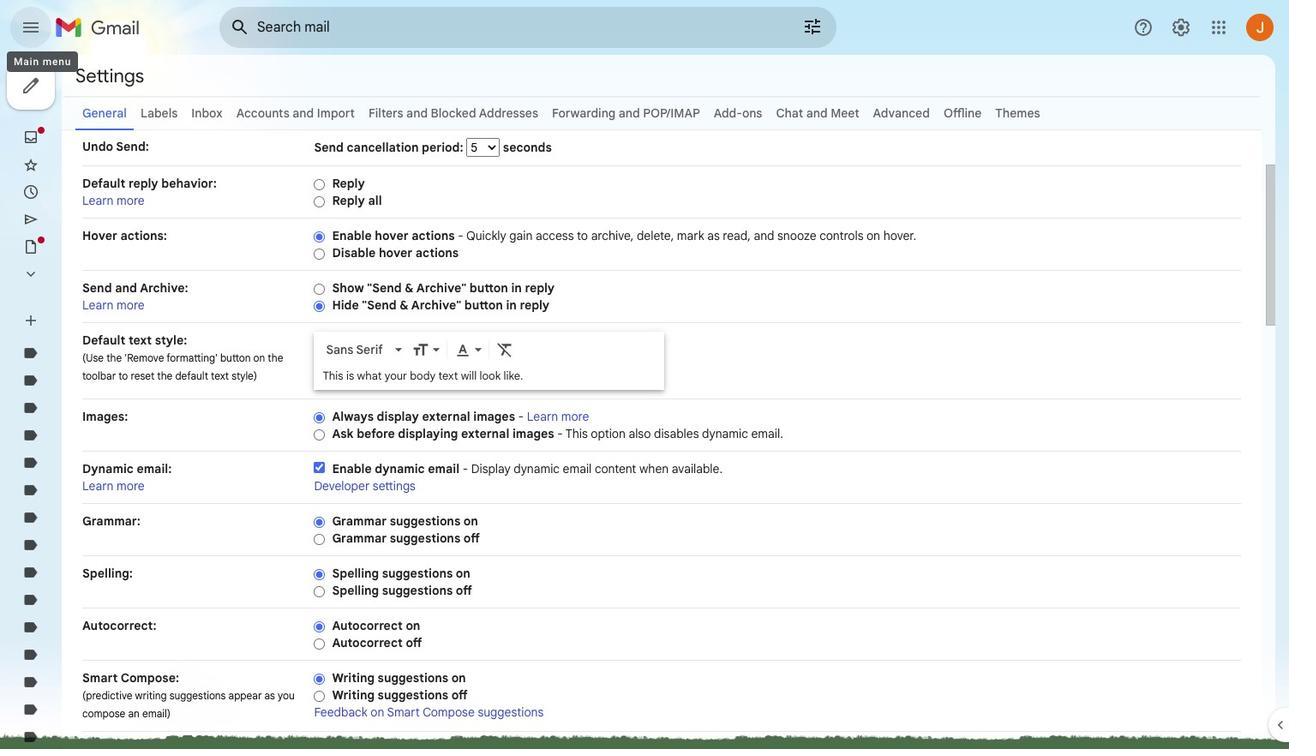 Task type: describe. For each thing, give the bounding box(es) containing it.
2 email from the left
[[563, 461, 592, 477]]

send:
[[116, 139, 149, 154]]

smart inside smart compose: (predictive writing suggestions appear as you compose an email)
[[82, 671, 118, 686]]

writing suggestions off
[[332, 688, 468, 703]]

(use
[[82, 352, 104, 364]]

Hide "Send & Archive" button in reply radio
[[314, 300, 325, 313]]

writing suggestions on
[[332, 671, 466, 686]]

seconds
[[500, 140, 552, 155]]

advanced link
[[873, 105, 930, 121]]

add-ons
[[714, 105, 763, 121]]

sans
[[326, 342, 354, 358]]

toolbar
[[82, 370, 116, 382]]

reply for reply all
[[332, 193, 365, 208]]

on down spelling suggestions off
[[406, 618, 421, 634]]

show "send & archive" button in reply
[[332, 280, 555, 296]]

more inside dynamic email: learn more
[[117, 478, 145, 494]]

content
[[595, 461, 637, 477]]

main
[[14, 56, 39, 68]]

spelling for spelling suggestions off
[[332, 583, 379, 599]]

before
[[357, 426, 395, 442]]

spelling:
[[82, 566, 133, 581]]

an
[[128, 707, 140, 720]]

ons
[[742, 105, 763, 121]]

main menu
[[14, 56, 71, 68]]

serif
[[356, 342, 383, 358]]

writing
[[135, 689, 167, 702]]

default
[[175, 370, 208, 382]]

2 horizontal spatial the
[[268, 352, 283, 364]]

more inside default reply behavior: learn more
[[117, 193, 145, 208]]

archive" for show
[[417, 280, 467, 296]]

Reply radio
[[314, 178, 325, 191]]

actions for enable
[[412, 228, 455, 244]]

settings image
[[1171, 17, 1192, 38]]

images:
[[82, 409, 128, 424]]

1 horizontal spatial as
[[708, 228, 720, 244]]

"send for show
[[367, 280, 402, 296]]

suggestions for spelling suggestions off
[[382, 583, 453, 599]]

enable for enable dynamic email
[[332, 461, 372, 477]]

0 horizontal spatial this
[[323, 369, 344, 383]]

sans serif option
[[323, 342, 392, 359]]

labels link
[[141, 105, 178, 121]]

reply for show "send & archive" button in reply
[[525, 280, 555, 296]]

archive" for hide
[[411, 298, 461, 313]]

disables
[[654, 426, 699, 442]]

grammar for grammar suggestions on
[[332, 514, 387, 529]]

compose
[[423, 705, 475, 720]]

& for show
[[405, 280, 414, 296]]

grammar for grammar suggestions off
[[332, 531, 387, 546]]

button for show "send & archive" button in reply
[[470, 280, 508, 296]]

controls
[[820, 228, 864, 244]]

Autocorrect off radio
[[314, 638, 325, 651]]

actions for disable
[[416, 245, 459, 261]]

spelling for spelling suggestions on
[[332, 566, 379, 581]]

dynamic email: learn more
[[82, 461, 172, 494]]

Search mail text field
[[257, 19, 755, 36]]

display
[[471, 461, 511, 477]]

add-
[[714, 105, 742, 121]]

more up ask before displaying external images - this option also disables dynamic email.
[[561, 409, 589, 424]]

2 horizontal spatial dynamic
[[702, 426, 748, 442]]

sans serif
[[326, 342, 383, 358]]

settings
[[75, 64, 144, 87]]

undo send:
[[82, 139, 149, 154]]

cancellation
[[347, 140, 419, 155]]

filters and blocked addresses
[[369, 105, 539, 121]]

Grammar suggestions off radio
[[314, 533, 325, 546]]

feedback on smart compose suggestions
[[314, 705, 544, 720]]

themes
[[996, 105, 1041, 121]]

body
[[410, 369, 436, 383]]

"send for hide
[[362, 298, 397, 313]]

default text style: (use the 'remove formatting' button on the toolbar to reset the default text style)
[[82, 333, 283, 382]]

developer
[[314, 478, 370, 494]]

in for hide "send & archive" button in reply
[[506, 298, 517, 313]]

email:
[[137, 461, 172, 477]]

gain
[[510, 228, 533, 244]]

suggestions for grammar suggestions on
[[390, 514, 461, 529]]

display
[[377, 409, 419, 424]]

default for learn
[[82, 176, 125, 191]]

advanced search options image
[[796, 9, 830, 44]]

your
[[385, 369, 407, 383]]

accounts
[[236, 105, 290, 121]]

quickly
[[466, 228, 507, 244]]

pop/imap
[[643, 105, 700, 121]]

when
[[640, 461, 669, 477]]

period:
[[422, 140, 464, 155]]

disable
[[332, 245, 376, 261]]

1 vertical spatial external
[[461, 426, 510, 442]]

email)
[[142, 707, 171, 720]]

send cancellation period:
[[314, 140, 467, 155]]

Writing suggestions off radio
[[314, 690, 325, 703]]

advanced
[[873, 105, 930, 121]]

send for send and archive: learn more
[[82, 280, 112, 296]]

learn more link for email:
[[82, 478, 145, 494]]

autocorrect off
[[332, 635, 422, 651]]

grammar suggestions off
[[332, 531, 480, 546]]

hover
[[82, 228, 117, 244]]

off up writing suggestions on
[[406, 635, 422, 651]]

offline link
[[944, 105, 982, 121]]

formatting'
[[167, 352, 218, 364]]

button inside "default text style: (use the 'remove formatting' button on the toolbar to reset the default text style)"
[[220, 352, 251, 364]]

delete,
[[637, 228, 674, 244]]

reply all
[[332, 193, 382, 208]]

disable hover actions
[[332, 245, 459, 261]]

- up ask before displaying external images - this option also disables dynamic email.
[[518, 409, 524, 424]]

1 horizontal spatial to
[[577, 228, 588, 244]]

on up compose
[[452, 671, 466, 686]]

grammar:
[[82, 514, 141, 529]]

offline
[[944, 105, 982, 121]]

inbox link
[[191, 105, 223, 121]]

always
[[332, 409, 374, 424]]

0 vertical spatial external
[[422, 409, 471, 424]]

hover for enable
[[375, 228, 409, 244]]

- left option
[[558, 426, 563, 442]]

and for meet
[[807, 105, 828, 121]]

0 horizontal spatial the
[[106, 352, 122, 364]]

1 horizontal spatial the
[[157, 370, 173, 382]]

- left quickly
[[458, 228, 464, 244]]

suggestions for writing suggestions on
[[378, 671, 449, 686]]

chat
[[776, 105, 804, 121]]

formatting options toolbar
[[319, 334, 660, 366]]

accounts and import link
[[236, 105, 355, 121]]

enable hover actions - quickly gain access to archive, delete, mark as read, and snooze controls on hover.
[[332, 228, 917, 244]]

off for spelling suggestions on
[[456, 583, 472, 599]]

& for hide
[[400, 298, 409, 313]]

reply inside default reply behavior: learn more
[[129, 176, 158, 191]]

0 horizontal spatial text
[[129, 333, 152, 348]]

off for writing suggestions on
[[452, 688, 468, 703]]

to inside "default text style: (use the 'remove formatting' button on the toolbar to reset the default text style)"
[[119, 370, 128, 382]]

appear
[[229, 689, 262, 702]]

smart compose: (predictive writing suggestions appear as you compose an email)
[[82, 671, 295, 720]]

Grammar suggestions on radio
[[314, 516, 325, 529]]

spelling suggestions off
[[332, 583, 472, 599]]

compose
[[82, 707, 126, 720]]

enable dynamic email - display dynamic email content when available. developer settings
[[314, 461, 723, 494]]

writing for writing suggestions on
[[332, 671, 375, 686]]

reply for hide "send & archive" button in reply
[[520, 298, 550, 313]]

what
[[357, 369, 382, 383]]

snooze
[[778, 228, 817, 244]]

blocked
[[431, 105, 476, 121]]

2 horizontal spatial text
[[439, 369, 458, 383]]

feedback
[[314, 705, 368, 720]]

mark
[[677, 228, 705, 244]]

hover actions:
[[82, 228, 167, 244]]

more inside send and archive: learn more
[[117, 298, 145, 313]]



Task type: locate. For each thing, give the bounding box(es) containing it.
Always display external images radio
[[314, 411, 325, 424]]

on
[[867, 228, 881, 244], [253, 352, 265, 364], [464, 514, 478, 529], [456, 566, 471, 581], [406, 618, 421, 634], [452, 671, 466, 686], [371, 705, 384, 720]]

suggestions down writing suggestions on
[[378, 688, 449, 703]]

2 vertical spatial reply
[[520, 298, 550, 313]]

and for archive:
[[115, 280, 137, 296]]

smart up (predictive on the left of the page
[[82, 671, 118, 686]]

learn more link up ask before displaying external images - this option also disables dynamic email.
[[527, 409, 589, 424]]

email
[[428, 461, 460, 477], [563, 461, 592, 477]]

send and archive: learn more
[[82, 280, 188, 313]]

autocorrect for autocorrect on
[[332, 618, 403, 634]]

developer settings link
[[314, 478, 416, 494]]

ask before displaying external images - this option also disables dynamic email.
[[332, 426, 784, 442]]

show
[[332, 280, 364, 296]]

menu
[[43, 56, 71, 68]]

2 spelling from the top
[[332, 583, 379, 599]]

Spelling suggestions off radio
[[314, 585, 325, 598]]

0 vertical spatial images
[[474, 409, 515, 424]]

archive" down show "send & archive" button in reply
[[411, 298, 461, 313]]

in for show "send & archive" button in reply
[[511, 280, 522, 296]]

on down writing suggestions off
[[371, 705, 384, 720]]

reply up the reply all
[[332, 176, 365, 191]]

read,
[[723, 228, 751, 244]]

0 vertical spatial as
[[708, 228, 720, 244]]

images up enable dynamic email - display dynamic email content when available. developer settings
[[513, 426, 554, 442]]

default down undo at the top left of page
[[82, 176, 125, 191]]

suggestions for spelling suggestions on
[[382, 566, 453, 581]]

behavior:
[[161, 176, 217, 191]]

undo
[[82, 139, 113, 154]]

feedback on smart compose suggestions link
[[314, 705, 544, 720]]

accounts and import
[[236, 105, 355, 121]]

button up style)
[[220, 352, 251, 364]]

and left pop/imap
[[619, 105, 640, 121]]

suggestions
[[390, 514, 461, 529], [390, 531, 461, 546], [382, 566, 453, 581], [382, 583, 453, 599], [378, 671, 449, 686], [378, 688, 449, 703], [169, 689, 226, 702], [478, 705, 544, 720]]

actions up disable hover actions
[[412, 228, 455, 244]]

hover.
[[884, 228, 917, 244]]

general link
[[82, 105, 127, 121]]

will
[[461, 369, 477, 383]]

0 vertical spatial in
[[511, 280, 522, 296]]

add-ons link
[[714, 105, 763, 121]]

and for import
[[293, 105, 314, 121]]

enable up the developer
[[332, 461, 372, 477]]

smart down writing suggestions off
[[387, 705, 420, 720]]

0 vertical spatial grammar
[[332, 514, 387, 529]]

None checkbox
[[314, 462, 325, 473]]

support image
[[1134, 17, 1154, 38]]

as left you
[[265, 689, 275, 702]]

0 vertical spatial archive"
[[417, 280, 467, 296]]

0 vertical spatial writing
[[332, 671, 375, 686]]

reply for reply
[[332, 176, 365, 191]]

autocorrect:
[[82, 618, 157, 634]]

always display external images - learn more
[[332, 409, 589, 424]]

dynamic down ask before displaying external images - this option also disables dynamic email.
[[514, 461, 560, 477]]

0 vertical spatial default
[[82, 176, 125, 191]]

all
[[368, 193, 382, 208]]

this left "is"
[[323, 369, 344, 383]]

default
[[82, 176, 125, 191], [82, 333, 125, 348]]

1 vertical spatial &
[[400, 298, 409, 313]]

writing up feedback
[[332, 688, 375, 703]]

0 vertical spatial enable
[[332, 228, 372, 244]]

button for hide "send & archive" button in reply
[[465, 298, 503, 313]]

on left hover.
[[867, 228, 881, 244]]

suggestions for grammar suggestions off
[[390, 531, 461, 546]]

0 vertical spatial button
[[470, 280, 508, 296]]

dynamic left "email."
[[702, 426, 748, 442]]

default for (use
[[82, 333, 125, 348]]

1 vertical spatial autocorrect
[[332, 635, 403, 651]]

enable
[[332, 228, 372, 244], [332, 461, 372, 477]]

2 default from the top
[[82, 333, 125, 348]]

as
[[708, 228, 720, 244], [265, 689, 275, 702]]

suggestions right compose
[[478, 705, 544, 720]]

search mail image
[[225, 12, 256, 43]]

on down display
[[464, 514, 478, 529]]

1 vertical spatial to
[[119, 370, 128, 382]]

1 vertical spatial hover
[[379, 245, 413, 261]]

suggestions down the spelling suggestions on
[[382, 583, 453, 599]]

also
[[629, 426, 651, 442]]

off down grammar suggestions on
[[464, 531, 480, 546]]

compose:
[[121, 671, 179, 686]]

0 vertical spatial "send
[[367, 280, 402, 296]]

send down import
[[314, 140, 344, 155]]

1 vertical spatial this
[[566, 426, 588, 442]]

forwarding and pop/imap
[[552, 105, 700, 121]]

to
[[577, 228, 588, 244], [119, 370, 128, 382]]

0 vertical spatial this
[[323, 369, 344, 383]]

external up displaying
[[422, 409, 471, 424]]

text up 'remove
[[129, 333, 152, 348]]

filters
[[369, 105, 403, 121]]

1 vertical spatial smart
[[387, 705, 420, 720]]

reply down send:
[[129, 176, 158, 191]]

default inside "default text style: (use the 'remove formatting' button on the toolbar to reset the default text style)"
[[82, 333, 125, 348]]

learn inside dynamic email: learn more
[[82, 478, 114, 494]]

writing
[[332, 671, 375, 686], [332, 688, 375, 703]]

None search field
[[220, 7, 837, 48]]

autocorrect down autocorrect on
[[332, 635, 403, 651]]

text left style)
[[211, 370, 229, 382]]

1 vertical spatial writing
[[332, 688, 375, 703]]

and for blocked
[[407, 105, 428, 121]]

Spelling suggestions on radio
[[314, 568, 325, 581]]

1 grammar from the top
[[332, 514, 387, 529]]

available.
[[672, 461, 723, 477]]

filters and blocked addresses link
[[369, 105, 539, 121]]

1 spelling from the top
[[332, 566, 379, 581]]

and right read, on the top right of the page
[[754, 228, 775, 244]]

1 email from the left
[[428, 461, 460, 477]]

1 vertical spatial in
[[506, 298, 517, 313]]

button down show "send & archive" button in reply
[[465, 298, 503, 313]]

on up style)
[[253, 352, 265, 364]]

1 vertical spatial spelling
[[332, 583, 379, 599]]

learn more link for reply
[[82, 193, 145, 208]]

1 vertical spatial button
[[465, 298, 503, 313]]

0 horizontal spatial as
[[265, 689, 275, 702]]

-
[[458, 228, 464, 244], [518, 409, 524, 424], [558, 426, 563, 442], [463, 461, 468, 477]]

1 horizontal spatial email
[[563, 461, 592, 477]]

1 vertical spatial actions
[[416, 245, 459, 261]]

learn up ask before displaying external images - this option also disables dynamic email.
[[527, 409, 558, 424]]

on inside "default text style: (use the 'remove formatting' button on the toolbar to reset the default text style)"
[[253, 352, 265, 364]]

this left option
[[566, 426, 588, 442]]

"send right hide
[[362, 298, 397, 313]]

1 horizontal spatial send
[[314, 140, 344, 155]]

navigation
[[0, 55, 206, 749]]

learn up (use
[[82, 298, 114, 313]]

1 default from the top
[[82, 176, 125, 191]]

this is what your body text will look like.
[[323, 369, 523, 383]]

2 writing from the top
[[332, 688, 375, 703]]

suggestions down grammar suggestions on
[[390, 531, 461, 546]]

1 vertical spatial grammar
[[332, 531, 387, 546]]

Enable hover actions radio
[[314, 231, 325, 243]]

learn inside default reply behavior: learn more
[[82, 193, 114, 208]]

learn up hover
[[82, 193, 114, 208]]

spelling suggestions on
[[332, 566, 471, 581]]

0 horizontal spatial smart
[[82, 671, 118, 686]]

learn more link for and
[[82, 298, 145, 313]]

on up spelling suggestions off
[[456, 566, 471, 581]]

1 reply from the top
[[332, 176, 365, 191]]

1 vertical spatial reply
[[525, 280, 555, 296]]

suggestions inside smart compose: (predictive writing suggestions appear as you compose an email)
[[169, 689, 226, 702]]

button
[[470, 280, 508, 296], [465, 298, 503, 313], [220, 352, 251, 364]]

dynamic up settings
[[375, 461, 425, 477]]

0 vertical spatial autocorrect
[[332, 618, 403, 634]]

off down the spelling suggestions on
[[456, 583, 472, 599]]

external
[[422, 409, 471, 424], [461, 426, 510, 442]]

spelling
[[332, 566, 379, 581], [332, 583, 379, 599]]

off up compose
[[452, 688, 468, 703]]

chat and meet
[[776, 105, 860, 121]]

to right access
[[577, 228, 588, 244]]

style)
[[232, 370, 257, 382]]

grammar
[[332, 514, 387, 529], [332, 531, 387, 546]]

& down show "send & archive" button in reply
[[400, 298, 409, 313]]

the right reset
[[157, 370, 173, 382]]

1 vertical spatial default
[[82, 333, 125, 348]]

learn
[[82, 193, 114, 208], [82, 298, 114, 313], [527, 409, 558, 424], [82, 478, 114, 494]]

email left content
[[563, 461, 592, 477]]

in up remove formatting ‪(⌘\)‬ image
[[506, 298, 517, 313]]

meet
[[831, 105, 860, 121]]

you
[[278, 689, 295, 702]]

default reply behavior: learn more
[[82, 176, 217, 208]]

archive,
[[591, 228, 634, 244]]

"send right the show
[[367, 280, 402, 296]]

option
[[591, 426, 626, 442]]

Writing suggestions on radio
[[314, 673, 325, 686]]

learn inside send and archive: learn more
[[82, 298, 114, 313]]

hover right disable
[[379, 245, 413, 261]]

default inside default reply behavior: learn more
[[82, 176, 125, 191]]

1 horizontal spatial dynamic
[[514, 461, 560, 477]]

1 autocorrect from the top
[[332, 618, 403, 634]]

and left import
[[293, 105, 314, 121]]

more up hover actions: on the left top
[[117, 193, 145, 208]]

learn more link down archive:
[[82, 298, 145, 313]]

Reply all radio
[[314, 195, 325, 208]]

ask
[[332, 426, 354, 442]]

text left will
[[439, 369, 458, 383]]

off for grammar suggestions on
[[464, 531, 480, 546]]

- left display
[[463, 461, 468, 477]]

send inside send and archive: learn more
[[82, 280, 112, 296]]

1 vertical spatial reply
[[332, 193, 365, 208]]

grammar suggestions on
[[332, 514, 478, 529]]

Ask before displaying external images radio
[[314, 429, 325, 441]]

enable for enable hover actions
[[332, 228, 372, 244]]

off
[[464, 531, 480, 546], [456, 583, 472, 599], [406, 635, 422, 651], [452, 688, 468, 703]]

0 vertical spatial send
[[314, 140, 344, 155]]

(predictive
[[82, 689, 132, 702]]

writing right writing suggestions on option
[[332, 671, 375, 686]]

reply down access
[[525, 280, 555, 296]]

2 autocorrect from the top
[[332, 635, 403, 651]]

2 grammar from the top
[[332, 531, 387, 546]]

enable inside enable dynamic email - display dynamic email content when available. developer settings
[[332, 461, 372, 477]]

1 enable from the top
[[332, 228, 372, 244]]

2 enable from the top
[[332, 461, 372, 477]]

forwarding and pop/imap link
[[552, 105, 700, 121]]

default up (use
[[82, 333, 125, 348]]

reply
[[332, 176, 365, 191], [332, 193, 365, 208]]

1 vertical spatial images
[[513, 426, 554, 442]]

suggestions up email)
[[169, 689, 226, 702]]

gmail image
[[55, 10, 148, 45]]

main menu image
[[21, 17, 41, 38]]

grammar down developer settings link
[[332, 514, 387, 529]]

1 vertical spatial archive"
[[411, 298, 461, 313]]

autocorrect for autocorrect off
[[332, 635, 403, 651]]

addresses
[[479, 105, 539, 121]]

2 vertical spatial button
[[220, 352, 251, 364]]

0 vertical spatial reply
[[129, 176, 158, 191]]

send for send cancellation period:
[[314, 140, 344, 155]]

Show "Send & Archive" button in reply radio
[[314, 283, 325, 296]]

suggestions up writing suggestions off
[[378, 671, 449, 686]]

1 vertical spatial enable
[[332, 461, 372, 477]]

Autocorrect on radio
[[314, 621, 325, 634]]

and inside send and archive: learn more
[[115, 280, 137, 296]]

and for pop/imap
[[619, 105, 640, 121]]

this
[[323, 369, 344, 383], [566, 426, 588, 442]]

email down displaying
[[428, 461, 460, 477]]

reset
[[131, 370, 155, 382]]

suggestions up grammar suggestions off
[[390, 514, 461, 529]]

more down "dynamic"
[[117, 478, 145, 494]]

suggestions up spelling suggestions off
[[382, 566, 453, 581]]

0 horizontal spatial send
[[82, 280, 112, 296]]

as inside smart compose: (predictive writing suggestions appear as you compose an email)
[[265, 689, 275, 702]]

the left sans
[[268, 352, 283, 364]]

learn more link
[[82, 193, 145, 208], [82, 298, 145, 313], [527, 409, 589, 424], [82, 478, 145, 494]]

reply up formatting options toolbar
[[520, 298, 550, 313]]

1 writing from the top
[[332, 671, 375, 686]]

0 vertical spatial actions
[[412, 228, 455, 244]]

autocorrect on
[[332, 618, 421, 634]]

0 vertical spatial spelling
[[332, 566, 379, 581]]

1 vertical spatial send
[[82, 280, 112, 296]]

send down hover
[[82, 280, 112, 296]]

archive" up 'hide "send & archive" button in reply'
[[417, 280, 467, 296]]

- inside enable dynamic email - display dynamic email content when available. developer settings
[[463, 461, 468, 477]]

1 vertical spatial as
[[265, 689, 275, 702]]

dynamic
[[82, 461, 134, 477]]

grammar right grammar suggestions off "option"
[[332, 531, 387, 546]]

archive"
[[417, 280, 467, 296], [411, 298, 461, 313]]

spelling right spelling suggestions off radio
[[332, 583, 379, 599]]

suggestions for writing suggestions off
[[378, 688, 449, 703]]

learn down "dynamic"
[[82, 478, 114, 494]]

0 vertical spatial &
[[405, 280, 414, 296]]

2 reply from the top
[[332, 193, 365, 208]]

Disable hover actions radio
[[314, 248, 325, 261]]

the right (use
[[106, 352, 122, 364]]

0 horizontal spatial to
[[119, 370, 128, 382]]

autocorrect up autocorrect off
[[332, 618, 403, 634]]

more down archive:
[[117, 298, 145, 313]]

button up 'hide "send & archive" button in reply'
[[470, 280, 508, 296]]

1 horizontal spatial smart
[[387, 705, 420, 720]]

and left archive:
[[115, 280, 137, 296]]

hover up disable hover actions
[[375, 228, 409, 244]]

spelling right spelling suggestions on radio
[[332, 566, 379, 581]]

1 horizontal spatial text
[[211, 370, 229, 382]]

external down the always display external images - learn more
[[461, 426, 510, 442]]

reply left all
[[332, 193, 365, 208]]

hover for disable
[[379, 245, 413, 261]]

and right filters
[[407, 105, 428, 121]]

images
[[474, 409, 515, 424], [513, 426, 554, 442]]

0 vertical spatial hover
[[375, 228, 409, 244]]

0 vertical spatial reply
[[332, 176, 365, 191]]

and
[[293, 105, 314, 121], [407, 105, 428, 121], [619, 105, 640, 121], [807, 105, 828, 121], [754, 228, 775, 244], [115, 280, 137, 296]]

hide
[[332, 298, 359, 313]]

0 horizontal spatial email
[[428, 461, 460, 477]]

remove formatting ‪(⌘\)‬ image
[[497, 342, 514, 359]]

forwarding
[[552, 105, 616, 121]]

in down the 'gain'
[[511, 280, 522, 296]]

0 vertical spatial smart
[[82, 671, 118, 686]]

autocorrect
[[332, 618, 403, 634], [332, 635, 403, 651]]

archive:
[[140, 280, 188, 296]]

1 vertical spatial "send
[[362, 298, 397, 313]]

images down look
[[474, 409, 515, 424]]

learn more link up hover actions: on the left top
[[82, 193, 145, 208]]

to left reset
[[119, 370, 128, 382]]

actions up show "send & archive" button in reply
[[416, 245, 459, 261]]

and right chat
[[807, 105, 828, 121]]

enable up disable
[[332, 228, 372, 244]]

0 vertical spatial to
[[577, 228, 588, 244]]

writing for writing suggestions off
[[332, 688, 375, 703]]

as right the mark at the top of page
[[708, 228, 720, 244]]

access
[[536, 228, 574, 244]]

0 horizontal spatial dynamic
[[375, 461, 425, 477]]

look
[[480, 369, 501, 383]]

& up 'hide "send & archive" button in reply'
[[405, 280, 414, 296]]

1 horizontal spatial this
[[566, 426, 588, 442]]

learn more link down "dynamic"
[[82, 478, 145, 494]]

hide "send & archive" button in reply
[[332, 298, 550, 313]]



Task type: vqa. For each thing, say whether or not it's contained in the screenshot.


